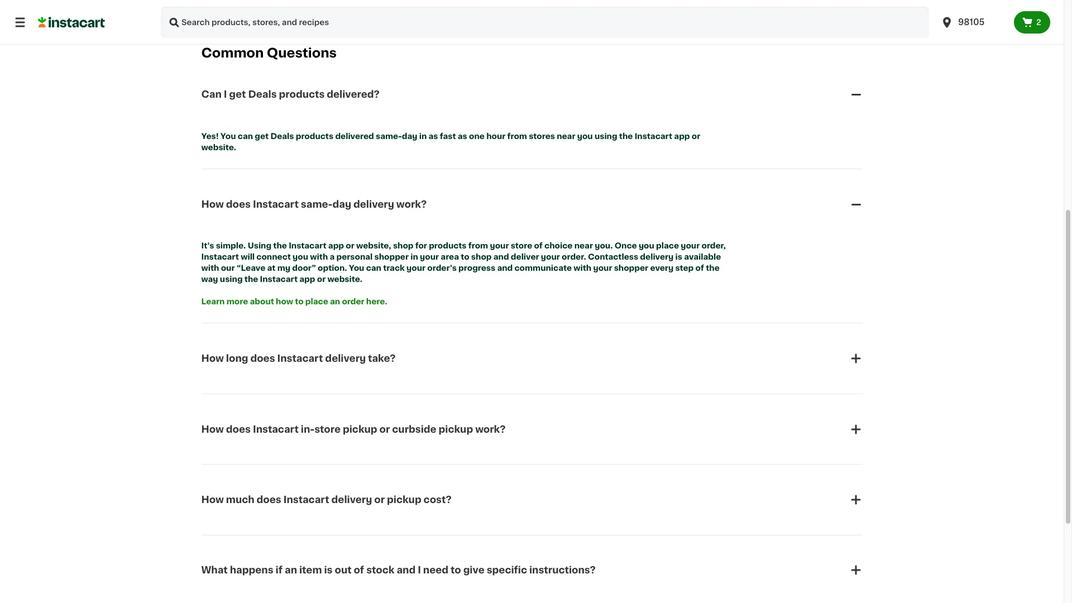 Task type: vqa. For each thing, say whether or not it's contained in the screenshot.
left 'shop'
yes



Task type: describe. For each thing, give the bounding box(es) containing it.
many in stock for 2nd many in stock link
[[634, 6, 678, 12]]

products inside yes! you can get deals products delivered same-day in as fast as one hour from stores near you using the instacart app or website.
[[296, 132, 334, 140]]

0 vertical spatial and
[[494, 253, 509, 261]]

way
[[201, 276, 218, 284]]

delivered
[[336, 132, 374, 140]]

app inside yes! you can get deals products delivered same-day in as fast as one hour from stores near you using the instacart app or website.
[[675, 132, 690, 140]]

order,
[[702, 242, 727, 250]]

curbside
[[392, 425, 437, 434]]

how for how much does instacart delivery or pickup cost?
[[201, 496, 224, 505]]

work? inside "dropdown button"
[[397, 200, 427, 209]]

0 vertical spatial shop
[[393, 242, 414, 250]]

contactless
[[588, 253, 639, 261]]

can i get deals products delivered? button
[[201, 74, 863, 115]]

many in stock for fourth many in stock link from the right
[[462, 6, 506, 12]]

or inside dropdown button
[[375, 496, 385, 505]]

what happens if an item is out of stock and i need to give specific instructions? button
[[201, 551, 863, 591]]

in-
[[301, 425, 315, 434]]

you inside yes! you can get deals products delivered same-day in as fast as one hour from stores near you using the instacart app or website.
[[578, 132, 593, 140]]

2 button
[[1015, 11, 1051, 34]]

you.
[[595, 242, 613, 250]]

how long does instacart delivery take? button
[[201, 339, 863, 379]]

in for fourth many in stock link from the right
[[481, 6, 487, 12]]

delivered?
[[327, 90, 380, 99]]

more
[[227, 298, 248, 306]]

does inside dropdown button
[[226, 425, 251, 434]]

work? inside dropdown button
[[476, 425, 506, 434]]

at
[[267, 265, 276, 272]]

your up progress
[[490, 242, 509, 250]]

order
[[342, 298, 365, 306]]

how for how does instacart in-store pickup or curbside pickup work?
[[201, 425, 224, 434]]

stores
[[529, 132, 555, 140]]

many for 1st many in stock link from the right
[[806, 6, 824, 12]]

can inside it's simple. using the instacart app or website, shop for products from your store of choice near you. once you place your order, instacart will connect you with a personal shopper in your area to shop and deliver your order. contactless delivery is available with our "leave at my door" option. you can track your order's progress and communicate with your shopper every step of the way using the instacart app or website.
[[366, 265, 382, 272]]

can inside yes! you can get deals products delivered same-day in as fast as one hour from stores near you using the instacart app or website.
[[238, 132, 253, 140]]

same- inside yes! you can get deals products delivered same-day in as fast as one hour from stores near you using the instacart app or website.
[[376, 132, 402, 140]]

every
[[651, 265, 674, 272]]

personal
[[337, 253, 373, 261]]

choice
[[545, 242, 573, 250]]

1 as from the left
[[429, 132, 438, 140]]

area
[[441, 253, 459, 261]]

day inside "dropdown button"
[[333, 200, 352, 209]]

deals inside dropdown button
[[248, 90, 277, 99]]

step
[[676, 265, 694, 272]]

your up communicate
[[541, 253, 560, 261]]

2 as from the left
[[458, 132, 468, 140]]

stock for 3rd many in stock link
[[746, 6, 764, 12]]

2
[[1037, 18, 1042, 26]]

happens
[[230, 566, 274, 575]]

or inside yes! you can get deals products delivered same-day in as fast as one hour from stores near you using the instacart app or website.
[[692, 132, 701, 140]]

in for 1st many in stock link from the right
[[825, 6, 831, 12]]

is inside it's simple. using the instacart app or website, shop for products from your store of choice near you. once you place your order, instacart will connect you with a personal shopper in your area to shop and deliver your order. contactless delivery is available with our "leave at my door" option. you can track your order's progress and communicate with your shopper every step of the way using the instacart app or website.
[[676, 253, 683, 261]]

1 vertical spatial you
[[639, 242, 655, 250]]

is inside dropdown button
[[324, 566, 333, 575]]

to inside what happens if an item is out of stock and i need to give specific instructions? dropdown button
[[451, 566, 461, 575]]

progress
[[459, 265, 496, 272]]

how much does instacart delivery or pickup cost? button
[[201, 480, 863, 520]]

stock for 1st many in stock link from the right
[[833, 6, 850, 12]]

order's
[[428, 265, 457, 272]]

website. inside it's simple. using the instacart app or website, shop for products from your store of choice near you. once you place your order, instacart will connect you with a personal shopper in your area to shop and deliver your order. contactless delivery is available with our "leave at my door" option. you can track your order's progress and communicate with your shopper every step of the way using the instacart app or website.
[[328, 276, 363, 284]]

can
[[201, 90, 222, 99]]

0 horizontal spatial pickup
[[343, 425, 378, 434]]

delivery inside it's simple. using the instacart app or website, shop for products from your store of choice near you. once you place your order, instacart will connect you with a personal shopper in your area to shop and deliver your order. contactless delivery is available with our "leave at my door" option. you can track your order's progress and communicate with your shopper every step of the way using the instacart app or website.
[[641, 253, 674, 261]]

an inside dropdown button
[[285, 566, 297, 575]]

stock for 2nd many in stock link
[[660, 6, 678, 12]]

how does instacart in-store pickup or curbside pickup work?
[[201, 425, 506, 434]]

stock for fourth many in stock link from the right
[[488, 6, 506, 12]]

cost?
[[424, 496, 452, 505]]

many for 3rd many in stock link
[[720, 6, 738, 12]]

track
[[383, 265, 405, 272]]

using
[[248, 242, 272, 250]]

0 horizontal spatial place
[[306, 298, 328, 306]]

need
[[424, 566, 449, 575]]

give
[[464, 566, 485, 575]]

many for fourth many in stock link from the right
[[462, 6, 480, 12]]

the inside yes! you can get deals products delivered same-day in as fast as one hour from stores near you using the instacart app or website.
[[620, 132, 633, 140]]

learn more about how to place an order here. link
[[201, 298, 388, 306]]

simple.
[[216, 242, 246, 250]]

3 many in stock link from the left
[[709, 0, 786, 14]]

common questions
[[201, 47, 337, 59]]

instructions?
[[530, 566, 596, 575]]

yes!
[[201, 132, 219, 140]]

2 many in stock link from the left
[[623, 0, 700, 14]]

place inside it's simple. using the instacart app or website, shop for products from your store of choice near you. once you place your order, instacart will connect you with a personal shopper in your area to shop and deliver your order. contactless delivery is available with our "leave at my door" option. you can track your order's progress and communicate with your shopper every step of the way using the instacart app or website.
[[657, 242, 680, 250]]

instacart inside dropdown button
[[253, 425, 299, 434]]

store inside it's simple. using the instacart app or website, shop for products from your store of choice near you. once you place your order, instacart will connect you with a personal shopper in your area to shop and deliver your order. contactless delivery is available with our "leave at my door" option. you can track your order's progress and communicate with your shopper every step of the way using the instacart app or website.
[[511, 242, 533, 250]]

many for 2nd many in stock link
[[634, 6, 652, 12]]

deliver
[[511, 253, 540, 261]]

stock inside dropdown button
[[367, 566, 395, 575]]

fast
[[440, 132, 456, 140]]

i inside what happens if an item is out of stock and i need to give specific instructions? dropdown button
[[418, 566, 421, 575]]

from inside it's simple. using the instacart app or website, shop for products from your store of choice near you. once you place your order, instacart will connect you with a personal shopper in your area to shop and deliver your order. contactless delivery is available with our "leave at my door" option. you can track your order's progress and communicate with your shopper every step of the way using the instacart app or website.
[[469, 242, 489, 250]]

out
[[335, 566, 352, 575]]

to inside it's simple. using the instacart app or website, shop for products from your store of choice near you. once you place your order, instacart will connect you with a personal shopper in your area to shop and deliver your order. contactless delivery is available with our "leave at my door" option. you can track your order's progress and communicate with your shopper every step of the way using the instacart app or website.
[[461, 253, 470, 261]]

website. inside yes! you can get deals products delivered same-day in as fast as one hour from stores near you using the instacart app or website.
[[201, 144, 236, 151]]

using inside it's simple. using the instacart app or website, shop for products from your store of choice near you. once you place your order, instacart will connect you with a personal shopper in your area to shop and deliver your order. contactless delivery is available with our "leave at my door" option. you can track your order's progress and communicate with your shopper every step of the way using the instacart app or website.
[[220, 276, 243, 284]]

1 vertical spatial and
[[498, 265, 513, 272]]

delivery inside how much does instacart delivery or pickup cost? dropdown button
[[332, 496, 372, 505]]

order.
[[562, 253, 587, 261]]

if
[[276, 566, 283, 575]]

what happens if an item is out of stock and i need to give specific instructions?
[[201, 566, 596, 575]]

products inside it's simple. using the instacart app or website, shop for products from your store of choice near you. once you place your order, instacart will connect you with a personal shopper in your area to shop and deliver your order. contactless delivery is available with our "leave at my door" option. you can track your order's progress and communicate with your shopper every step of the way using the instacart app or website.
[[429, 242, 467, 250]]

take?
[[368, 354, 396, 363]]

1 vertical spatial shopper
[[615, 265, 649, 272]]

about
[[250, 298, 274, 306]]

or inside dropdown button
[[380, 425, 390, 434]]

here.
[[367, 298, 388, 306]]



Task type: locate. For each thing, give the bounding box(es) containing it.
0 vertical spatial products
[[279, 90, 325, 99]]

is left out
[[324, 566, 333, 575]]

website,
[[357, 242, 392, 250]]

you inside yes! you can get deals products delivered same-day in as fast as one hour from stores near you using the instacart app or website.
[[221, 132, 236, 140]]

98105 button
[[934, 7, 1015, 38], [941, 7, 1008, 38]]

will
[[241, 253, 255, 261]]

0 vertical spatial place
[[657, 242, 680, 250]]

how does instacart same-day delivery work?
[[201, 200, 427, 209]]

0 horizontal spatial website.
[[201, 144, 236, 151]]

as
[[429, 132, 438, 140], [458, 132, 468, 140]]

0 vertical spatial an
[[330, 298, 340, 306]]

1 vertical spatial from
[[469, 242, 489, 250]]

near
[[557, 132, 576, 140], [575, 242, 593, 250]]

from inside yes! you can get deals products delivered same-day in as fast as one hour from stores near you using the instacart app or website.
[[508, 132, 527, 140]]

0 horizontal spatial with
[[201, 265, 219, 272]]

get inside yes! you can get deals products delivered same-day in as fast as one hour from stores near you using the instacart app or website.
[[255, 132, 269, 140]]

1 horizontal spatial from
[[508, 132, 527, 140]]

0 horizontal spatial get
[[229, 90, 246, 99]]

place
[[657, 242, 680, 250], [306, 298, 328, 306]]

2 how from the top
[[201, 354, 224, 363]]

pickup left cost?
[[387, 496, 422, 505]]

as left the fast
[[429, 132, 438, 140]]

you
[[221, 132, 236, 140], [349, 265, 365, 272]]

0 vertical spatial you
[[221, 132, 236, 140]]

from right hour
[[508, 132, 527, 140]]

how
[[276, 298, 293, 306]]

0 vertical spatial using
[[595, 132, 618, 140]]

from
[[508, 132, 527, 140], [469, 242, 489, 250]]

1 horizontal spatial as
[[458, 132, 468, 140]]

0 vertical spatial get
[[229, 90, 246, 99]]

98105
[[959, 18, 985, 26]]

4 many in stock from the left
[[806, 6, 850, 12]]

2 vertical spatial app
[[300, 276, 315, 284]]

0 horizontal spatial is
[[324, 566, 333, 575]]

1 vertical spatial to
[[295, 298, 304, 306]]

delivery inside how long does instacart delivery take? dropdown button
[[325, 354, 366, 363]]

0 horizontal spatial as
[[429, 132, 438, 140]]

stock
[[488, 6, 506, 12], [660, 6, 678, 12], [746, 6, 764, 12], [833, 6, 850, 12], [367, 566, 395, 575]]

shop up progress
[[472, 253, 492, 261]]

common
[[201, 47, 264, 59]]

1 vertical spatial products
[[296, 132, 334, 140]]

i right can
[[224, 90, 227, 99]]

0 vertical spatial work?
[[397, 200, 427, 209]]

near inside yes! you can get deals products delivered same-day in as fast as one hour from stores near you using the instacart app or website.
[[557, 132, 576, 140]]

1 horizontal spatial you
[[578, 132, 593, 140]]

how inside how much does instacart delivery or pickup cost? dropdown button
[[201, 496, 224, 505]]

0 vertical spatial is
[[676, 253, 683, 261]]

1 vertical spatial using
[[220, 276, 243, 284]]

1 horizontal spatial an
[[330, 298, 340, 306]]

0 vertical spatial website.
[[201, 144, 236, 151]]

0 horizontal spatial i
[[224, 90, 227, 99]]

0 horizontal spatial can
[[238, 132, 253, 140]]

0 horizontal spatial you
[[293, 253, 309, 261]]

for
[[416, 242, 427, 250]]

can left track
[[366, 265, 382, 272]]

in inside it's simple. using the instacart app or website, shop for products from your store of choice near you. once you place your order, instacart will connect you with a personal shopper in your area to shop and deliver your order. contactless delivery is available with our "leave at my door" option. you can track your order's progress and communicate with your shopper every step of the way using the instacart app or website.
[[411, 253, 418, 261]]

1 vertical spatial i
[[418, 566, 421, 575]]

1 vertical spatial day
[[333, 200, 352, 209]]

0 vertical spatial same-
[[376, 132, 402, 140]]

0 vertical spatial you
[[578, 132, 593, 140]]

it's
[[201, 242, 214, 250]]

1 vertical spatial deals
[[271, 132, 294, 140]]

near right stores
[[557, 132, 576, 140]]

day inside yes! you can get deals products delivered same-day in as fast as one hour from stores near you using the instacart app or website.
[[402, 132, 418, 140]]

and left need
[[397, 566, 416, 575]]

store inside how does instacart in-store pickup or curbside pickup work? dropdown button
[[315, 425, 341, 434]]

an left order
[[330, 298, 340, 306]]

i
[[224, 90, 227, 99], [418, 566, 421, 575]]

1 how from the top
[[201, 200, 224, 209]]

in
[[481, 6, 487, 12], [653, 6, 659, 12], [739, 6, 745, 12], [825, 6, 831, 12], [419, 132, 427, 140], [411, 253, 418, 261]]

1 vertical spatial store
[[315, 425, 341, 434]]

how inside how long does instacart delivery take? dropdown button
[[201, 354, 224, 363]]

with down order.
[[574, 265, 592, 272]]

learn more about how to place an order here.
[[201, 298, 388, 306]]

day left the fast
[[402, 132, 418, 140]]

in for 3rd many in stock link
[[739, 6, 745, 12]]

pickup
[[343, 425, 378, 434], [439, 425, 473, 434], [387, 496, 422, 505]]

get right can
[[229, 90, 246, 99]]

to left give
[[451, 566, 461, 575]]

deals inside yes! you can get deals products delivered same-day in as fast as one hour from stores near you using the instacart app or website.
[[271, 132, 294, 140]]

0 vertical spatial store
[[511, 242, 533, 250]]

2 many in stock from the left
[[634, 6, 678, 12]]

3 many in stock from the left
[[720, 6, 764, 12]]

2 horizontal spatial pickup
[[439, 425, 473, 434]]

0 horizontal spatial day
[[333, 200, 352, 209]]

how long does instacart delivery take?
[[201, 354, 396, 363]]

0 vertical spatial to
[[461, 253, 470, 261]]

can i get deals products delivered?
[[201, 90, 380, 99]]

near inside it's simple. using the instacart app or website, shop for products from your store of choice near you. once you place your order, instacart will connect you with a personal shopper in your area to shop and deliver your order. contactless delivery is available with our "leave at my door" option. you can track your order's progress and communicate with your shopper every step of the way using the instacart app or website.
[[575, 242, 593, 250]]

1 vertical spatial an
[[285, 566, 297, 575]]

2 horizontal spatial with
[[574, 265, 592, 272]]

same-
[[376, 132, 402, 140], [301, 200, 333, 209]]

1 horizontal spatial can
[[366, 265, 382, 272]]

0 horizontal spatial store
[[315, 425, 341, 434]]

get inside dropdown button
[[229, 90, 246, 99]]

products inside dropdown button
[[279, 90, 325, 99]]

delivery inside "how does instacart same-day delivery work?" "dropdown button"
[[354, 200, 394, 209]]

1 vertical spatial same-
[[301, 200, 333, 209]]

1 vertical spatial website.
[[328, 276, 363, 284]]

website.
[[201, 144, 236, 151], [328, 276, 363, 284]]

an
[[330, 298, 340, 306], [285, 566, 297, 575]]

0 vertical spatial app
[[675, 132, 690, 140]]

door"
[[292, 265, 316, 272]]

shop left for
[[393, 242, 414, 250]]

0 vertical spatial of
[[535, 242, 543, 250]]

long
[[226, 354, 248, 363]]

products
[[279, 90, 325, 99], [296, 132, 334, 140], [429, 242, 467, 250]]

1 vertical spatial shop
[[472, 253, 492, 261]]

4 many in stock link from the left
[[795, 0, 872, 14]]

2 vertical spatial you
[[293, 253, 309, 261]]

instacart inside yes! you can get deals products delivered same-day in as fast as one hour from stores near you using the instacart app or website.
[[635, 132, 673, 140]]

item
[[300, 566, 322, 575]]

how for how long does instacart delivery take?
[[201, 354, 224, 363]]

instacart logo image
[[38, 16, 105, 29]]

specific
[[487, 566, 528, 575]]

1 horizontal spatial store
[[511, 242, 533, 250]]

how inside "how does instacart same-day delivery work?" "dropdown button"
[[201, 200, 224, 209]]

of down available
[[696, 265, 705, 272]]

store
[[511, 242, 533, 250], [315, 425, 341, 434]]

shopper
[[375, 253, 409, 261], [615, 265, 649, 272]]

1 horizontal spatial day
[[402, 132, 418, 140]]

0 vertical spatial day
[[402, 132, 418, 140]]

deals down common questions
[[248, 90, 277, 99]]

1 vertical spatial app
[[329, 242, 344, 250]]

available
[[685, 253, 722, 261]]

same- inside "dropdown button"
[[301, 200, 333, 209]]

3 many from the left
[[720, 6, 738, 12]]

"leave
[[237, 265, 266, 272]]

4 how from the top
[[201, 496, 224, 505]]

2 vertical spatial products
[[429, 242, 467, 250]]

in for 2nd many in stock link
[[653, 6, 659, 12]]

connect
[[257, 253, 291, 261]]

1 vertical spatial you
[[349, 265, 365, 272]]

your down for
[[420, 253, 439, 261]]

1 many in stock link from the left
[[451, 0, 528, 14]]

or
[[692, 132, 701, 140], [346, 242, 355, 250], [317, 276, 326, 284], [380, 425, 390, 434], [375, 496, 385, 505]]

1 horizontal spatial place
[[657, 242, 680, 250]]

0 horizontal spatial of
[[354, 566, 364, 575]]

you right stores
[[578, 132, 593, 140]]

i inside can i get deals products delivered? dropdown button
[[224, 90, 227, 99]]

of up deliver
[[535, 242, 543, 250]]

can right yes! at top
[[238, 132, 253, 140]]

products up area
[[429, 242, 467, 250]]

your
[[490, 242, 509, 250], [681, 242, 700, 250], [420, 253, 439, 261], [541, 253, 560, 261], [407, 265, 426, 272], [594, 265, 613, 272]]

0 vertical spatial can
[[238, 132, 253, 140]]

1 horizontal spatial website.
[[328, 276, 363, 284]]

2 vertical spatial of
[[354, 566, 364, 575]]

website. down 'option.'
[[328, 276, 363, 284]]

yes! you can get deals products delivered same-day in as fast as one hour from stores near you using the instacart app or website.
[[201, 132, 703, 151]]

deals down can i get deals products delivered?
[[271, 132, 294, 140]]

communicate
[[515, 265, 572, 272]]

what
[[201, 566, 228, 575]]

0 horizontal spatial work?
[[397, 200, 427, 209]]

None search field
[[161, 7, 930, 38]]

one
[[469, 132, 485, 140]]

it's simple. using the instacart app or website, shop for products from your store of choice near you. once you place your order, instacart will connect you with a personal shopper in your area to shop and deliver your order. contactless delivery is available with our "leave at my door" option. you can track your order's progress and communicate with your shopper every step of the way using the instacart app or website.
[[201, 242, 728, 284]]

instacart
[[635, 132, 673, 140], [253, 200, 299, 209], [289, 242, 327, 250], [201, 253, 239, 261], [260, 276, 298, 284], [277, 354, 323, 363], [253, 425, 299, 434], [284, 496, 329, 505]]

to right area
[[461, 253, 470, 261]]

1 98105 button from the left
[[934, 7, 1015, 38]]

you right yes! at top
[[221, 132, 236, 140]]

how for how does instacart same-day delivery work?
[[201, 200, 224, 209]]

in inside yes! you can get deals products delivered same-day in as fast as one hour from stores near you using the instacart app or website.
[[419, 132, 427, 140]]

of right out
[[354, 566, 364, 575]]

1 horizontal spatial app
[[329, 242, 344, 250]]

0 horizontal spatial you
[[221, 132, 236, 140]]

products left delivered
[[296, 132, 334, 140]]

your down contactless
[[594, 265, 613, 272]]

shopper down contactless
[[615, 265, 649, 272]]

pickup inside dropdown button
[[387, 496, 422, 505]]

as left one
[[458, 132, 468, 140]]

products down questions
[[279, 90, 325, 99]]

and left deliver
[[494, 253, 509, 261]]

pickup right curbside
[[439, 425, 473, 434]]

of inside dropdown button
[[354, 566, 364, 575]]

to
[[461, 253, 470, 261], [295, 298, 304, 306], [451, 566, 461, 575]]

shop
[[393, 242, 414, 250], [472, 253, 492, 261]]

0 vertical spatial deals
[[248, 90, 277, 99]]

place right how
[[306, 298, 328, 306]]

2 vertical spatial and
[[397, 566, 416, 575]]

shopper up track
[[375, 253, 409, 261]]

how
[[201, 200, 224, 209], [201, 354, 224, 363], [201, 425, 224, 434], [201, 496, 224, 505]]

2 many from the left
[[634, 6, 652, 12]]

1 vertical spatial of
[[696, 265, 705, 272]]

0 vertical spatial near
[[557, 132, 576, 140]]

1 horizontal spatial using
[[595, 132, 618, 140]]

hour
[[487, 132, 506, 140]]

website. down yes! at top
[[201, 144, 236, 151]]

same- right delivered
[[376, 132, 402, 140]]

2 98105 button from the left
[[941, 7, 1008, 38]]

get down can i get deals products delivered?
[[255, 132, 269, 140]]

you down personal
[[349, 265, 365, 272]]

once
[[615, 242, 637, 250]]

and down deliver
[[498, 265, 513, 272]]

2 vertical spatial to
[[451, 566, 461, 575]]

0 horizontal spatial same-
[[301, 200, 333, 209]]

you inside it's simple. using the instacart app or website, shop for products from your store of choice near you. once you place your order, instacart will connect you with a personal shopper in your area to shop and deliver your order. contactless delivery is available with our "leave at my door" option. you can track your order's progress and communicate with your shopper every step of the way using the instacart app or website.
[[349, 265, 365, 272]]

with
[[310, 253, 328, 261], [201, 265, 219, 272], [574, 265, 592, 272]]

using inside yes! you can get deals products delivered same-day in as fast as one hour from stores near you using the instacart app or website.
[[595, 132, 618, 140]]

0 horizontal spatial using
[[220, 276, 243, 284]]

many in stock link
[[451, 0, 528, 14], [623, 0, 700, 14], [709, 0, 786, 14], [795, 0, 872, 14]]

a
[[330, 253, 335, 261]]

i left need
[[418, 566, 421, 575]]

from up progress
[[469, 242, 489, 250]]

many in stock for 3rd many in stock link
[[720, 6, 764, 12]]

pickup right in-
[[343, 425, 378, 434]]

1 horizontal spatial pickup
[[387, 496, 422, 505]]

does inside "dropdown button"
[[226, 200, 251, 209]]

you up door" on the top of page
[[293, 253, 309, 261]]

Search field
[[161, 7, 930, 38]]

0 vertical spatial from
[[508, 132, 527, 140]]

0 horizontal spatial shopper
[[375, 253, 409, 261]]

your up available
[[681, 242, 700, 250]]

near up order.
[[575, 242, 593, 250]]

1 horizontal spatial get
[[255, 132, 269, 140]]

1 many in stock from the left
[[462, 6, 506, 12]]

with up way
[[201, 265, 219, 272]]

1 vertical spatial is
[[324, 566, 333, 575]]

using
[[595, 132, 618, 140], [220, 276, 243, 284]]

is up step
[[676, 253, 683, 261]]

1 horizontal spatial shopper
[[615, 265, 649, 272]]

many
[[462, 6, 480, 12], [634, 6, 652, 12], [720, 6, 738, 12], [806, 6, 824, 12]]

1 horizontal spatial of
[[535, 242, 543, 250]]

1 vertical spatial can
[[366, 265, 382, 272]]

place up every
[[657, 242, 680, 250]]

my
[[278, 265, 291, 272]]

1 horizontal spatial i
[[418, 566, 421, 575]]

0 vertical spatial i
[[224, 90, 227, 99]]

work?
[[397, 200, 427, 209], [476, 425, 506, 434]]

1 vertical spatial work?
[[476, 425, 506, 434]]

with left "a"
[[310, 253, 328, 261]]

your right track
[[407, 265, 426, 272]]

how much does instacart delivery or pickup cost?
[[201, 496, 452, 505]]

1 horizontal spatial you
[[349, 265, 365, 272]]

2 horizontal spatial you
[[639, 242, 655, 250]]

many in stock for 1st many in stock link from the right
[[806, 6, 850, 12]]

1 horizontal spatial is
[[676, 253, 683, 261]]

how does instacart same-day delivery work? button
[[201, 184, 863, 224]]

is
[[676, 253, 683, 261], [324, 566, 333, 575]]

0 vertical spatial shopper
[[375, 253, 409, 261]]

to right how
[[295, 298, 304, 306]]

1 horizontal spatial shop
[[472, 253, 492, 261]]

how inside how does instacart in-store pickup or curbside pickup work? dropdown button
[[201, 425, 224, 434]]

same- up "a"
[[301, 200, 333, 209]]

questions
[[267, 47, 337, 59]]

much
[[226, 496, 255, 505]]

4 many from the left
[[806, 6, 824, 12]]

0 horizontal spatial an
[[285, 566, 297, 575]]

how does instacart in-store pickup or curbside pickup work? button
[[201, 409, 863, 450]]

1 horizontal spatial same-
[[376, 132, 402, 140]]

many in stock
[[462, 6, 506, 12], [634, 6, 678, 12], [720, 6, 764, 12], [806, 6, 850, 12]]

our
[[221, 265, 235, 272]]

1 horizontal spatial work?
[[476, 425, 506, 434]]

and inside dropdown button
[[397, 566, 416, 575]]

day up "a"
[[333, 200, 352, 209]]

learn
[[201, 298, 225, 306]]

3 how from the top
[[201, 425, 224, 434]]

an right if
[[285, 566, 297, 575]]

does
[[226, 200, 251, 209], [251, 354, 275, 363], [226, 425, 251, 434], [257, 496, 282, 505]]

you right 'once'
[[639, 242, 655, 250]]

delivery
[[354, 200, 394, 209], [641, 253, 674, 261], [325, 354, 366, 363], [332, 496, 372, 505]]

option.
[[318, 265, 347, 272]]

instacart inside "dropdown button"
[[253, 200, 299, 209]]

1 horizontal spatial with
[[310, 253, 328, 261]]

0 horizontal spatial shop
[[393, 242, 414, 250]]

2 horizontal spatial app
[[675, 132, 690, 140]]

0 horizontal spatial app
[[300, 276, 315, 284]]

1 vertical spatial get
[[255, 132, 269, 140]]

1 vertical spatial near
[[575, 242, 593, 250]]

1 many from the left
[[462, 6, 480, 12]]

the
[[620, 132, 633, 140], [273, 242, 287, 250], [706, 265, 720, 272], [245, 276, 258, 284]]



